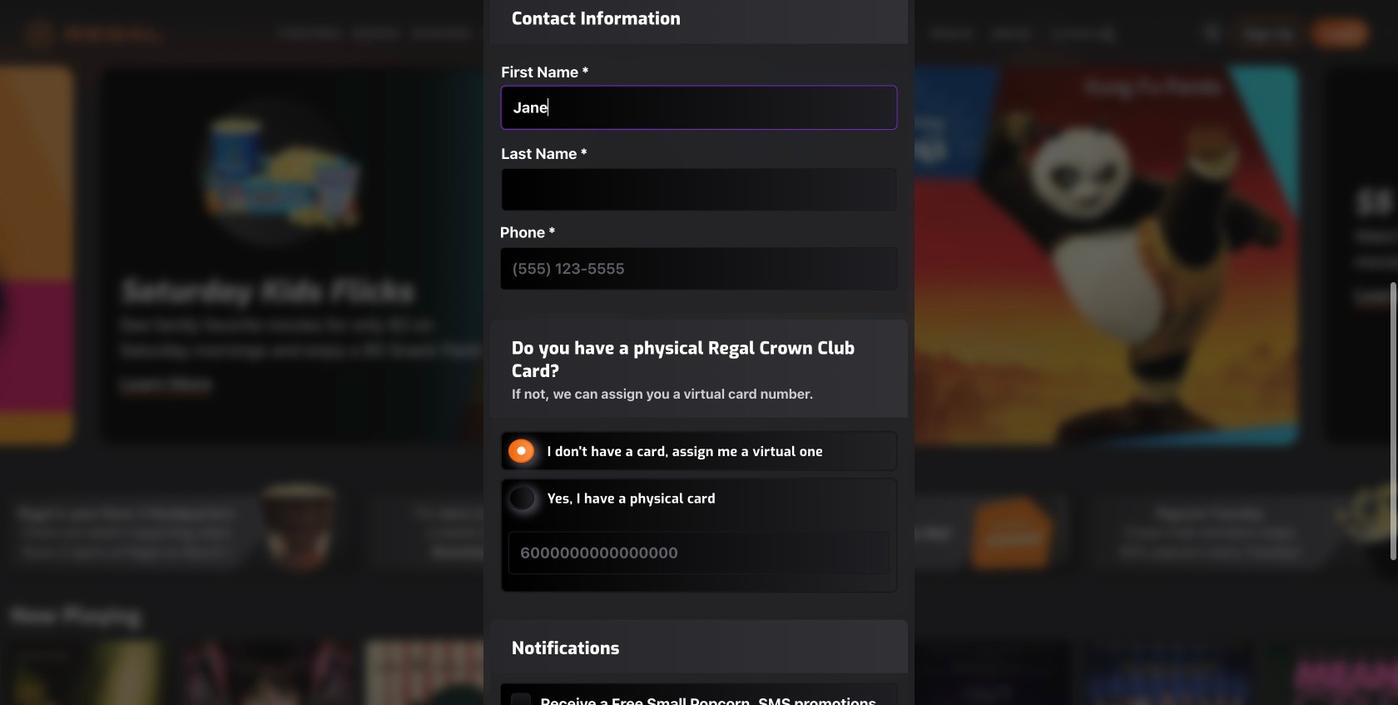 Task type: locate. For each thing, give the bounding box(es) containing it.
None text field
[[501, 168, 897, 211]]

None button
[[511, 693, 531, 705]]

main element
[[272, 22, 1127, 45]]

4dx movies image
[[848, 22, 918, 45]]

Yes, I have a physical card radio
[[509, 486, 534, 510]]

I don't have a card, assign me a virtual one radio
[[509, 439, 534, 463]]

imax movies image
[[930, 22, 976, 45]]

regal dark background image
[[0, 0, 1399, 125]]

rpx movies image
[[988, 22, 1039, 45]]

(555) 123-5555 telephone field
[[500, 247, 899, 290]]

None text field
[[501, 86, 897, 129]]

popcorn bucket image
[[1328, 481, 1399, 585]]



Task type: describe. For each thing, give the bounding box(es) containing it.
$5 movie tickets! image
[[498, 67, 1399, 445]]

screenx movies image
[[1050, 22, 1121, 45]]

go to homepage image
[[27, 20, 164, 47]]

$5 movie tickets! element
[[498, 67, 1399, 445]]

6000000000000000 text field
[[509, 532, 890, 575]]

regal tag image
[[606, 481, 714, 585]]

dune popcorn 4 image
[[244, 481, 353, 585]]

regal unlimited card image
[[967, 481, 1075, 585]]



Task type: vqa. For each thing, say whether or not it's contained in the screenshot.
leftmost Ariana
no



